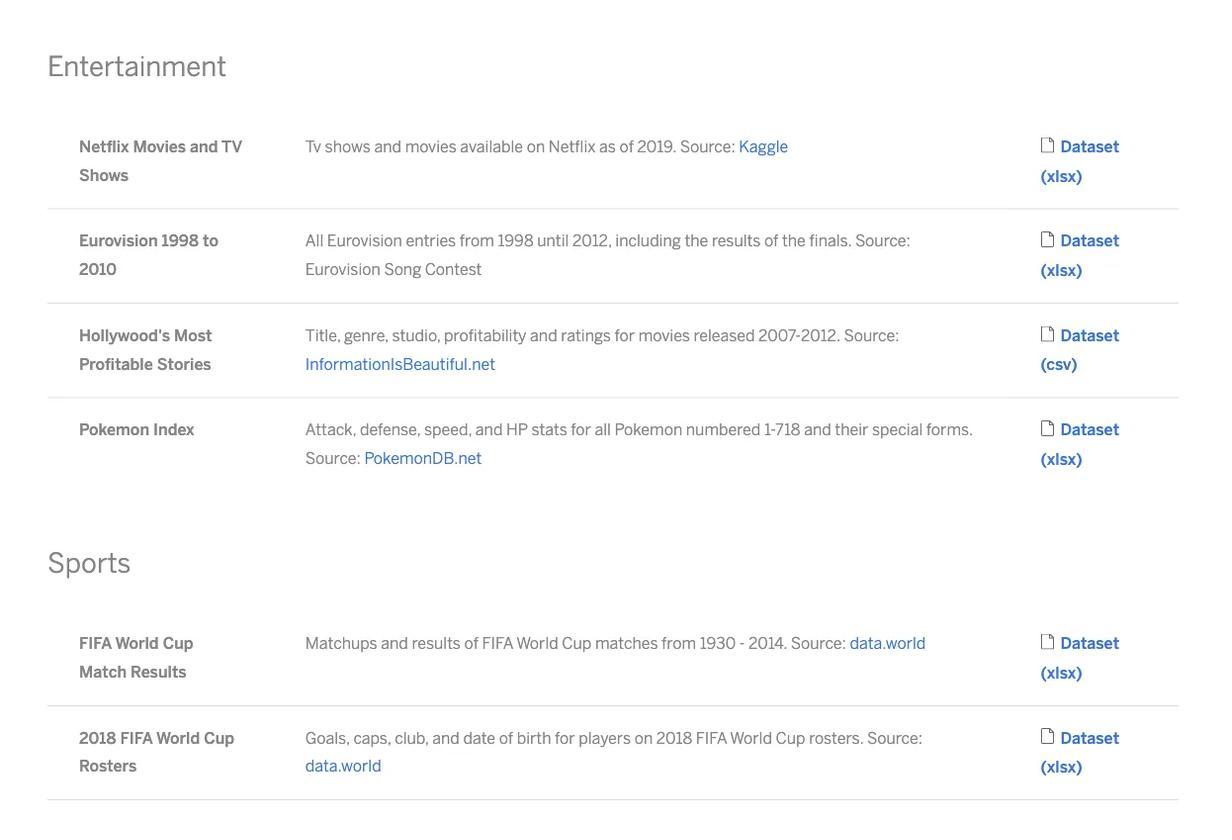Task type: locate. For each thing, give the bounding box(es) containing it.
0 vertical spatial results
[[712, 232, 761, 250]]

the
[[685, 232, 709, 250], [782, 232, 806, 250]]

and left the tv
[[190, 137, 218, 156]]

1 xlsx from the top
[[1047, 167, 1077, 185]]

studio,
[[392, 326, 441, 345]]

2 ( from the top
[[1041, 261, 1047, 280]]

718
[[776, 420, 801, 439]]

1 pokemon from the left
[[79, 420, 149, 439]]

1 horizontal spatial results
[[712, 232, 761, 250]]

for right birth
[[555, 728, 575, 747]]

0 horizontal spatial data.world
[[305, 757, 381, 776]]

1 dataset from the top
[[1061, 137, 1120, 156]]

1 the from the left
[[685, 232, 709, 250]]

2018 up rosters
[[79, 728, 116, 747]]

for
[[615, 326, 635, 345], [571, 420, 591, 439], [555, 728, 575, 747]]

3 ( from the top
[[1041, 355, 1047, 374]]

on right players
[[635, 728, 653, 747]]

(
[[1041, 167, 1047, 185], [1041, 261, 1047, 280], [1041, 355, 1047, 374], [1041, 450, 1047, 469], [1041, 663, 1047, 682], [1041, 758, 1047, 776]]

5 dataset from the top
[[1061, 634, 1120, 653]]

data.world link for matchups and results of fifa world cup matches from 1930 - 2014. source: data.world
[[850, 634, 926, 653]]

0 vertical spatial from
[[460, 232, 494, 250]]

genre,
[[344, 326, 389, 345]]

attack,
[[305, 420, 357, 439]]

dataset for attack, defense, speed, and hp stats for all pokemon numbered 1-718 and their special forms. source:
[[1061, 420, 1120, 439]]

4 ( xlsx ) from the top
[[1041, 663, 1083, 682]]

source: inside goals, caps, club, and date of birth for players on 2018 fifa world cup rosters. source: data.world
[[867, 728, 923, 747]]

from
[[460, 232, 494, 250], [662, 634, 697, 653]]

dataset for tv shows and movies available on netflix as of 2019. source:
[[1061, 137, 1120, 156]]

movies left released
[[639, 326, 690, 345]]

2010
[[79, 260, 117, 279]]

1 horizontal spatial the
[[782, 232, 806, 250]]

source: right 2014.
[[791, 634, 847, 653]]

2018
[[79, 728, 116, 747], [657, 728, 693, 747]]

cup
[[163, 634, 193, 653], [562, 634, 592, 653], [204, 728, 235, 747], [776, 728, 806, 747]]

finals.
[[810, 232, 852, 250]]

stories
[[157, 355, 211, 373]]

shows
[[79, 166, 129, 184]]

pokemon left index
[[79, 420, 149, 439]]

( xlsx ) for goals, caps, club, and date of birth for players on 2018 fifa world cup rosters. source:
[[1041, 758, 1083, 776]]

for for all
[[571, 420, 591, 439]]

( xlsx ) for all eurovision entries from 1998 until 2012, including the results of the finals. source: eurovision song contest
[[1041, 261, 1083, 280]]

1998 left to
[[162, 232, 199, 250]]

2018 right players
[[657, 728, 693, 747]]

2 vertical spatial for
[[555, 728, 575, 747]]

( for all eurovision entries from 1998 until 2012, including the results of the finals. source: eurovision song contest
[[1041, 261, 1047, 280]]

0 horizontal spatial data.world link
[[305, 757, 381, 776]]

4 ( from the top
[[1041, 450, 1047, 469]]

data.world
[[850, 634, 926, 653], [305, 757, 381, 776]]

2 netflix from the left
[[549, 137, 596, 156]]

1 horizontal spatial movies
[[639, 326, 690, 345]]

2007-
[[759, 326, 801, 345]]

fifa
[[79, 634, 112, 653], [482, 634, 513, 653], [120, 728, 153, 747], [696, 728, 727, 747]]

fifa inside 2018 fifa world cup rosters
[[120, 728, 153, 747]]

title,
[[305, 326, 341, 345]]

0 horizontal spatial pokemon
[[79, 420, 149, 439]]

goals, caps, club, and date of birth for players on 2018 fifa world cup rosters. source: data.world
[[305, 728, 923, 776]]

) for attack, defense, speed, and hp stats for all pokemon numbered 1-718 and their special forms. source:
[[1077, 450, 1083, 469]]

1 vertical spatial results
[[412, 634, 461, 653]]

0 vertical spatial data.world link
[[850, 634, 926, 653]]

1 horizontal spatial netflix
[[549, 137, 596, 156]]

ratings
[[561, 326, 611, 345]]

( csv )
[[1041, 355, 1078, 374]]

1 netflix from the left
[[79, 137, 129, 156]]

cup inside 2018 fifa world cup rosters
[[204, 728, 235, 747]]

2 pokemon from the left
[[615, 420, 683, 439]]

on right available
[[527, 137, 545, 156]]

source: inside title, genre, studio, profitability and ratings for movies released 2007-2012. source: informationisbeautiful.net
[[844, 326, 900, 345]]

1998 left until
[[498, 232, 534, 250]]

xlsx for all eurovision entries from 1998 until 2012, including the results of the finals. source: eurovision song contest
[[1047, 261, 1077, 280]]

) for all eurovision entries from 1998 until 2012, including the results of the finals. source: eurovision song contest
[[1077, 261, 1083, 280]]

and inside title, genre, studio, profitability and ratings for movies released 2007-2012. source: informationisbeautiful.net
[[530, 326, 558, 345]]

data.world link
[[850, 634, 926, 653], [305, 757, 381, 776]]

1 vertical spatial data.world
[[305, 757, 381, 776]]

for left all
[[571, 420, 591, 439]]

and inside netflix movies and tv shows
[[190, 137, 218, 156]]

cup inside goals, caps, club, and date of birth for players on 2018 fifa world cup rosters. source: data.world
[[776, 728, 806, 747]]

0 horizontal spatial movies
[[405, 137, 457, 156]]

( for matchups and results of fifa world cup matches from 1930 - 2014. source:
[[1041, 663, 1047, 682]]

1998
[[162, 232, 199, 250], [498, 232, 534, 250]]

shows
[[325, 137, 371, 156]]

( xlsx ) for tv shows and movies available on netflix as of 2019. source:
[[1041, 167, 1083, 185]]

hollywood's most profitable stories
[[79, 326, 212, 373]]

1 vertical spatial from
[[662, 634, 697, 653]]

movies
[[133, 137, 186, 156]]

2 2018 from the left
[[657, 728, 693, 747]]

3 dataset from the top
[[1061, 326, 1120, 345]]

1 ( from the top
[[1041, 167, 1047, 185]]

fifa up match
[[79, 634, 112, 653]]

0 horizontal spatial results
[[412, 634, 461, 653]]

0 vertical spatial on
[[527, 137, 545, 156]]

from up contest on the top left
[[460, 232, 494, 250]]

dataset
[[1061, 137, 1120, 156], [1061, 232, 1120, 250], [1061, 326, 1120, 345], [1061, 420, 1120, 439], [1061, 634, 1120, 653], [1061, 728, 1120, 747]]

1 vertical spatial for
[[571, 420, 591, 439]]

4 dataset from the top
[[1061, 420, 1120, 439]]

to
[[203, 232, 219, 250]]

2012.
[[801, 326, 841, 345]]

1 horizontal spatial pokemon
[[615, 420, 683, 439]]

eurovision inside eurovision 1998 to 2010
[[79, 232, 158, 250]]

of inside goals, caps, club, and date of birth for players on 2018 fifa world cup rosters. source: data.world
[[499, 728, 513, 747]]

pokemon inside attack, defense, speed, and hp stats for all pokemon numbered 1-718 and their special forms. source:
[[615, 420, 683, 439]]

netflix movies and tv shows
[[79, 137, 242, 184]]

dataset for title, genre, studio, profitability and ratings for movies released 2007-2012. source:
[[1061, 326, 1120, 345]]

the left finals.
[[782, 232, 806, 250]]

-
[[740, 634, 745, 653]]

movies inside title, genre, studio, profitability and ratings for movies released 2007-2012. source: informationisbeautiful.net
[[639, 326, 690, 345]]

source: inside attack, defense, speed, and hp stats for all pokemon numbered 1-718 and their special forms. source:
[[305, 449, 361, 468]]

pokemon right all
[[615, 420, 683, 439]]

6 dataset from the top
[[1061, 728, 1120, 747]]

1 horizontal spatial data.world
[[850, 634, 926, 653]]

source: right rosters.
[[867, 728, 923, 747]]

) for tv shows and movies available on netflix as of 2019. source:
[[1077, 167, 1083, 185]]

and
[[190, 137, 218, 156], [374, 137, 402, 156], [530, 326, 558, 345], [476, 420, 503, 439], [804, 420, 832, 439], [381, 634, 408, 653], [433, 728, 460, 747]]

numbered
[[686, 420, 761, 439]]

informationisbeautiful.net
[[305, 355, 496, 373]]

of right as
[[620, 137, 634, 156]]

and left date
[[433, 728, 460, 747]]

1998 inside the all eurovision entries from 1998 until 2012, including the results of the finals. source: eurovision song contest
[[498, 232, 534, 250]]

netflix left as
[[549, 137, 596, 156]]

( xlsx ) for matchups and results of fifa world cup matches from 1930 - 2014. source:
[[1041, 663, 1083, 682]]

2019.
[[638, 137, 677, 156]]

caps,
[[354, 728, 391, 747]]

world up results in the left of the page
[[115, 634, 159, 653]]

1 horizontal spatial data.world link
[[850, 634, 926, 653]]

1930
[[700, 634, 736, 653]]

world left rosters.
[[730, 728, 772, 747]]

eurovision 1998 to 2010
[[79, 232, 219, 279]]

and left ratings
[[530, 326, 558, 345]]

hollywood's
[[79, 326, 170, 345]]

world
[[115, 634, 159, 653], [517, 634, 559, 653], [156, 728, 200, 747], [730, 728, 772, 747]]

date
[[463, 728, 496, 747]]

of right date
[[499, 728, 513, 747]]

1 horizontal spatial 1998
[[498, 232, 534, 250]]

of left finals.
[[765, 232, 779, 250]]

eurovision up "2010" at the left top of the page
[[79, 232, 158, 250]]

released
[[694, 326, 755, 345]]

source: down attack,
[[305, 449, 361, 468]]

4 xlsx from the top
[[1047, 663, 1077, 682]]

all
[[595, 420, 611, 439]]

6 ( from the top
[[1041, 758, 1047, 776]]

fifa up rosters
[[120, 728, 153, 747]]

1 ( xlsx ) from the top
[[1041, 167, 1083, 185]]

0 horizontal spatial the
[[685, 232, 709, 250]]

2 xlsx from the top
[[1047, 261, 1077, 280]]

3 xlsx from the top
[[1047, 450, 1077, 469]]

tv
[[305, 137, 321, 156]]

speed,
[[424, 420, 472, 439]]

1 vertical spatial on
[[635, 728, 653, 747]]

eurovision up "song"
[[327, 232, 402, 250]]

index
[[153, 420, 194, 439]]

their
[[835, 420, 869, 439]]

until
[[537, 232, 569, 250]]

2 1998 from the left
[[498, 232, 534, 250]]

for inside title, genre, studio, profitability and ratings for movies released 2007-2012. source: informationisbeautiful.net
[[615, 326, 635, 345]]

5 ( xlsx ) from the top
[[1041, 758, 1083, 776]]

1 vertical spatial movies
[[639, 326, 690, 345]]

movies
[[405, 137, 457, 156], [639, 326, 690, 345]]

for right ratings
[[615, 326, 635, 345]]

rosters.
[[809, 728, 864, 747]]

0 horizontal spatial from
[[460, 232, 494, 250]]

of up date
[[464, 634, 479, 653]]

club,
[[395, 728, 429, 747]]

including
[[616, 232, 681, 250]]

all eurovision entries from 1998 until 2012, including the results of the finals. source: eurovision song contest
[[305, 232, 911, 279]]

2012,
[[573, 232, 612, 250]]

movies left available
[[405, 137, 457, 156]]

profitability
[[444, 326, 527, 345]]

2 the from the left
[[782, 232, 806, 250]]

1 vertical spatial data.world link
[[305, 757, 381, 776]]

hp
[[506, 420, 528, 439]]

0 horizontal spatial on
[[527, 137, 545, 156]]

on
[[527, 137, 545, 156], [635, 728, 653, 747]]

for inside attack, defense, speed, and hp stats for all pokemon numbered 1-718 and their special forms. source:
[[571, 420, 591, 439]]

)
[[1077, 167, 1083, 185], [1077, 261, 1083, 280], [1072, 355, 1078, 374], [1077, 450, 1083, 469], [1077, 663, 1083, 682], [1077, 758, 1083, 776]]

( xlsx )
[[1041, 167, 1083, 185], [1041, 261, 1083, 280], [1041, 450, 1083, 469], [1041, 663, 1083, 682], [1041, 758, 1083, 776]]

1 horizontal spatial 2018
[[657, 728, 693, 747]]

1 1998 from the left
[[162, 232, 199, 250]]

the right including
[[685, 232, 709, 250]]

world inside 'fifa world cup match results'
[[115, 634, 159, 653]]

2 dataset from the top
[[1061, 232, 1120, 250]]

world inside 2018 fifa world cup rosters
[[156, 728, 200, 747]]

0 horizontal spatial netflix
[[79, 137, 129, 156]]

source: right 2012.
[[844, 326, 900, 345]]

5 ( from the top
[[1041, 663, 1047, 682]]

5 xlsx from the top
[[1047, 758, 1077, 776]]

available
[[460, 137, 523, 156]]

tv shows and movies available on netflix as of 2019. source: kaggle
[[305, 137, 789, 156]]

of
[[620, 137, 634, 156], [765, 232, 779, 250], [464, 634, 479, 653], [499, 728, 513, 747]]

results right including
[[712, 232, 761, 250]]

fifa inside goals, caps, club, and date of birth for players on 2018 fifa world cup rosters. source: data.world
[[696, 728, 727, 747]]

netflix up shows
[[79, 137, 129, 156]]

0 vertical spatial for
[[615, 326, 635, 345]]

source:
[[680, 137, 736, 156], [856, 232, 911, 250], [844, 326, 900, 345], [305, 449, 361, 468], [791, 634, 847, 653], [867, 728, 923, 747]]

xlsx for attack, defense, speed, and hp stats for all pokemon numbered 1-718 and their special forms. source:
[[1047, 450, 1077, 469]]

world down results in the left of the page
[[156, 728, 200, 747]]

all
[[305, 232, 324, 250]]

netflix
[[79, 137, 129, 156], [549, 137, 596, 156]]

0 horizontal spatial 1998
[[162, 232, 199, 250]]

world left matches
[[517, 634, 559, 653]]

0 vertical spatial data.world
[[850, 634, 926, 653]]

fifa down 1930 on the right bottom of the page
[[696, 728, 727, 747]]

1 2018 from the left
[[79, 728, 116, 747]]

1 horizontal spatial on
[[635, 728, 653, 747]]

3 ( xlsx ) from the top
[[1041, 450, 1083, 469]]

from left 1930 on the right bottom of the page
[[662, 634, 697, 653]]

results right matchups
[[412, 634, 461, 653]]

informationisbeautiful.net link
[[305, 355, 496, 373]]

xlsx
[[1047, 167, 1077, 185], [1047, 261, 1077, 280], [1047, 450, 1077, 469], [1047, 663, 1077, 682], [1047, 758, 1077, 776]]

results
[[712, 232, 761, 250], [412, 634, 461, 653]]

source: right finals.
[[856, 232, 911, 250]]

) for matchups and results of fifa world cup matches from 1930 - 2014. source:
[[1077, 663, 1083, 682]]

0 horizontal spatial 2018
[[79, 728, 116, 747]]

2 ( xlsx ) from the top
[[1041, 261, 1083, 280]]

pokemon
[[79, 420, 149, 439], [615, 420, 683, 439]]

special
[[872, 420, 923, 439]]



Task type: describe. For each thing, give the bounding box(es) containing it.
dataset for goals, caps, club, and date of birth for players on 2018 fifa world cup rosters. source:
[[1061, 728, 1120, 747]]

( for goals, caps, club, and date of birth for players on 2018 fifa world cup rosters. source:
[[1041, 758, 1047, 776]]

( xlsx ) for attack, defense, speed, and hp stats for all pokemon numbered 1-718 and their special forms. source:
[[1041, 450, 1083, 469]]

xlsx for goals, caps, club, and date of birth for players on 2018 fifa world cup rosters. source:
[[1047, 758, 1077, 776]]

xlsx for matchups and results of fifa world cup matches from 1930 - 2014. source:
[[1047, 663, 1077, 682]]

pokemondb.net link
[[364, 449, 482, 468]]

cup inside 'fifa world cup match results'
[[163, 634, 193, 653]]

source: right the 2019.
[[680, 137, 736, 156]]

and inside goals, caps, club, and date of birth for players on 2018 fifa world cup rosters. source: data.world
[[433, 728, 460, 747]]

birth
[[517, 728, 551, 747]]

as
[[600, 137, 616, 156]]

source: inside the all eurovision entries from 1998 until 2012, including the results of the finals. source: eurovision song contest
[[856, 232, 911, 250]]

and right the 718
[[804, 420, 832, 439]]

) for goals, caps, club, and date of birth for players on 2018 fifa world cup rosters. source:
[[1077, 758, 1083, 776]]

goals,
[[305, 728, 350, 747]]

stats
[[532, 420, 568, 439]]

pokemondb.net
[[364, 449, 482, 468]]

on inside goals, caps, club, and date of birth for players on 2018 fifa world cup rosters. source: data.world
[[635, 728, 653, 747]]

contest
[[425, 260, 482, 279]]

entertainment
[[47, 50, 227, 83]]

kaggle link
[[739, 137, 789, 156]]

fifa world cup match results
[[79, 634, 193, 681]]

eurovision down the all
[[305, 260, 381, 279]]

and left hp
[[476, 420, 503, 439]]

xlsx for tv shows and movies available on netflix as of 2019. source:
[[1047, 167, 1077, 185]]

and right shows
[[374, 137, 402, 156]]

0 vertical spatial movies
[[405, 137, 457, 156]]

sports
[[47, 547, 131, 580]]

dataset for all eurovision entries from 1998 until 2012, including the results of the finals. source: eurovision song contest
[[1061, 232, 1120, 250]]

1 horizontal spatial from
[[662, 634, 697, 653]]

of inside the all eurovision entries from 1998 until 2012, including the results of the finals. source: eurovision song contest
[[765, 232, 779, 250]]

2014.
[[749, 634, 788, 653]]

forms.
[[927, 420, 973, 439]]

fifa inside 'fifa world cup match results'
[[79, 634, 112, 653]]

netflix inside netflix movies and tv shows
[[79, 137, 129, 156]]

matchups
[[305, 634, 378, 653]]

pokemon index
[[79, 420, 194, 439]]

for for movies
[[615, 326, 635, 345]]

profitable
[[79, 355, 153, 373]]

match
[[79, 662, 127, 681]]

) for title, genre, studio, profitability and ratings for movies released 2007-2012. source:
[[1072, 355, 1078, 374]]

title, genre, studio, profitability and ratings for movies released 2007-2012. source: informationisbeautiful.net
[[305, 326, 900, 373]]

results
[[131, 662, 187, 681]]

tv
[[222, 137, 242, 156]]

data.world inside goals, caps, club, and date of birth for players on 2018 fifa world cup rosters. source: data.world
[[305, 757, 381, 776]]

for inside goals, caps, club, and date of birth for players on 2018 fifa world cup rosters. source: data.world
[[555, 728, 575, 747]]

song
[[384, 260, 422, 279]]

2018 fifa world cup rosters
[[79, 728, 235, 776]]

attack, defense, speed, and hp stats for all pokemon numbered 1-718 and their special forms. source:
[[305, 420, 973, 468]]

results inside the all eurovision entries from 1998 until 2012, including the results of the finals. source: eurovision song contest
[[712, 232, 761, 250]]

2018 inside goals, caps, club, and date of birth for players on 2018 fifa world cup rosters. source: data.world
[[657, 728, 693, 747]]

matches
[[595, 634, 658, 653]]

data.world link for goals, caps, club, and date of birth for players on 2018 fifa world cup rosters. source: data.world
[[305, 757, 381, 776]]

most
[[174, 326, 212, 345]]

( for attack, defense, speed, and hp stats for all pokemon numbered 1-718 and their special forms. source:
[[1041, 450, 1047, 469]]

1998 inside eurovision 1998 to 2010
[[162, 232, 199, 250]]

matchups and results of fifa world cup matches from 1930 - 2014. source: data.world
[[305, 634, 926, 653]]

csv
[[1047, 355, 1072, 374]]

( for tv shows and movies available on netflix as of 2019. source:
[[1041, 167, 1047, 185]]

( for title, genre, studio, profitability and ratings for movies released 2007-2012. source:
[[1041, 355, 1047, 374]]

fifa up date
[[482, 634, 513, 653]]

entries
[[406, 232, 456, 250]]

kaggle
[[739, 137, 789, 156]]

world inside goals, caps, club, and date of birth for players on 2018 fifa world cup rosters. source: data.world
[[730, 728, 772, 747]]

2018 inside 2018 fifa world cup rosters
[[79, 728, 116, 747]]

from inside the all eurovision entries from 1998 until 2012, including the results of the finals. source: eurovision song contest
[[460, 232, 494, 250]]

rosters
[[79, 757, 137, 776]]

1-
[[765, 420, 776, 439]]

defense,
[[360, 420, 421, 439]]

and right matchups
[[381, 634, 408, 653]]

players
[[579, 728, 631, 747]]

dataset for matchups and results of fifa world cup matches from 1930 - 2014. source:
[[1061, 634, 1120, 653]]



Task type: vqa. For each thing, say whether or not it's contained in the screenshot.
to
yes



